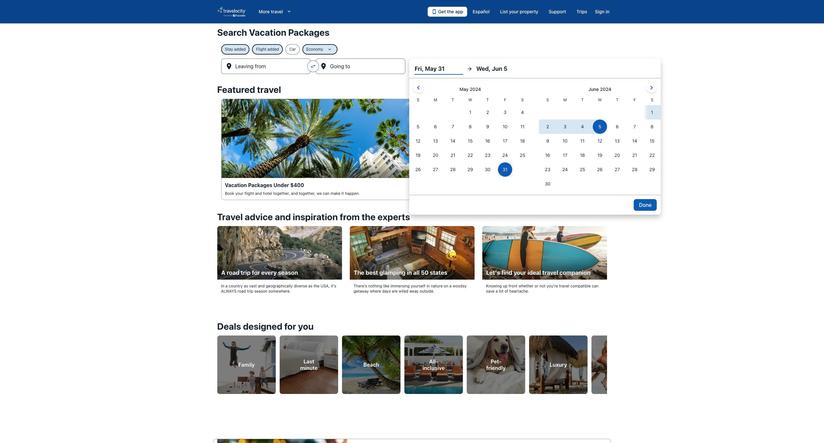 Task type: describe. For each thing, give the bounding box(es) containing it.
next month image
[[648, 84, 656, 92]]

swap origin and destination values image
[[311, 63, 316, 69]]

download the app button image
[[432, 9, 437, 14]]



Task type: locate. For each thing, give the bounding box(es) containing it.
previous image
[[213, 359, 221, 367]]

previous month image
[[415, 84, 423, 92]]

featured travel region
[[213, 81, 611, 208]]

travel advice and inspiration from the experts region
[[213, 208, 611, 306]]

travelocity logo image
[[217, 7, 246, 17]]

next image
[[604, 359, 611, 367]]

main content
[[0, 23, 825, 443]]



Task type: vqa. For each thing, say whether or not it's contained in the screenshot.
Show next card icon
no



